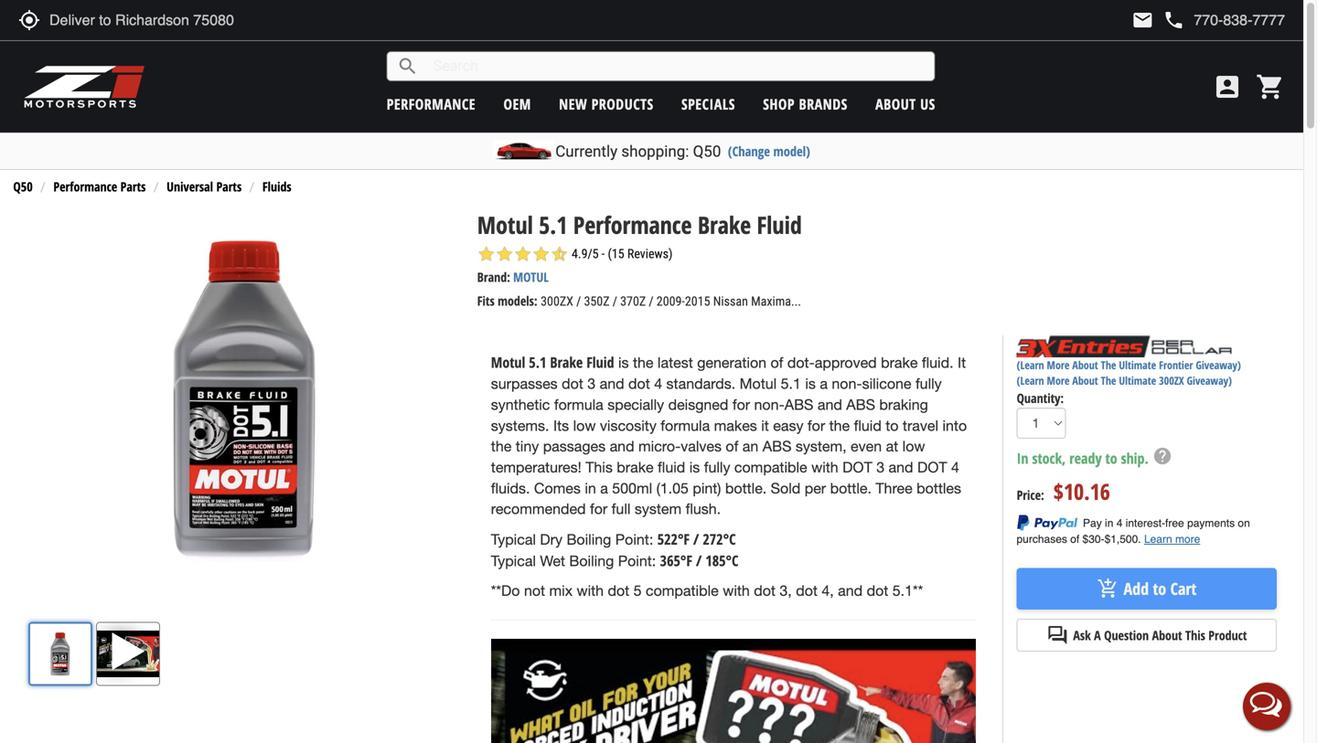 Task type: locate. For each thing, give the bounding box(es) containing it.
1 vertical spatial brake
[[550, 353, 583, 372]]

0 vertical spatial 300zx
[[541, 294, 573, 309]]

1 vertical spatial this
[[1186, 627, 1205, 645]]

0 vertical spatial fluid
[[757, 208, 802, 241]]

is up specially
[[618, 355, 629, 372]]

1 the from the top
[[1101, 358, 1116, 373]]

boiling
[[567, 531, 611, 548], [569, 553, 614, 570]]

to left ship.
[[1105, 449, 1117, 468]]

non- up it
[[754, 396, 785, 413]]

1 vertical spatial the
[[1101, 373, 1116, 389]]

2 horizontal spatial with
[[811, 459, 839, 476]]

1 horizontal spatial of
[[771, 355, 783, 372]]

abs
[[785, 396, 814, 413], [846, 396, 875, 413], [763, 438, 792, 455]]

brake inside the motul 5.1 performance brake fluid star star star star star_half 4.9/5 - (15 reviews) brand: motul fits models: 300zx / 350z / 370z / 2009-2015 nissan maxima...
[[698, 208, 751, 241]]

1 star from the left
[[477, 245, 496, 264]]

it
[[958, 355, 966, 372]]

this inside is the latest generation of dot-approved brake fluid. it surpasses dot 3 and dot 4 standards. motul 5.1 is a non-silicone fully synthetic formula specially deisgned for non-abs and abs braking systems. its low viscosity formula makes it easy for the fluid to travel into the tiny passages and micro-valves of an abs system, even at low temperatures! this brake fluid is fully compatible with dot 3 and dot 4 fluids. comes in a 500ml (1.05 pint) bottle. sold per bottle. three bottles recommended for full system flush.
[[586, 459, 613, 476]]

for up makes
[[733, 396, 750, 413]]

non- down "approved"
[[832, 376, 862, 392]]

0 vertical spatial 4
[[654, 376, 662, 392]]

4 down 'latest'
[[654, 376, 662, 392]]

3
[[588, 376, 596, 392], [877, 459, 885, 476]]

fully up pint)
[[704, 459, 730, 476]]

motul inside the motul 5.1 performance brake fluid star star star star star_half 4.9/5 - (15 reviews) brand: motul fits models: 300zx / 350z / 370z / 2009-2015 nissan maxima...
[[477, 208, 533, 241]]

motul up brand:
[[477, 208, 533, 241]]

parts
[[120, 178, 146, 195], [216, 178, 242, 195]]

point: down full at the left of the page
[[615, 531, 653, 548]]

wet
[[540, 553, 565, 570]]

5.1 down dot-
[[781, 376, 801, 392]]

a down "approved"
[[820, 376, 828, 392]]

brake
[[698, 208, 751, 241], [550, 353, 583, 372]]

point: up 5
[[618, 553, 656, 570]]

0 horizontal spatial fluid
[[587, 353, 614, 372]]

0 vertical spatial for
[[733, 396, 750, 413]]

question_answer ask a question about this product
[[1047, 625, 1247, 647]]

1 horizontal spatial brake
[[881, 355, 918, 372]]

dry
[[540, 531, 563, 548]]

is the latest generation of dot-approved brake fluid. it surpasses dot 3 and dot 4 standards. motul 5.1 is a non-silicone fully synthetic formula specially deisgned for non-abs and abs braking systems. its low viscosity formula makes it easy for the fluid to travel into the tiny passages and micro-valves of an abs system, even at low temperatures! this brake fluid is fully compatible with dot 3 and dot 4 fluids. comes in a 500ml (1.05 pint) bottle. sold per bottle. three bottles recommended for full system flush.
[[491, 355, 967, 518]]

for left full at the left of the page
[[590, 501, 608, 518]]

300zx down frontier
[[1159, 373, 1184, 389]]

fluid up specially
[[587, 353, 614, 372]]

0 horizontal spatial parts
[[120, 178, 146, 195]]

1 vertical spatial 5.1
[[529, 353, 546, 372]]

typical left dry
[[491, 531, 536, 548]]

with down 185°c at the right bottom of the page
[[723, 583, 750, 600]]

oem link
[[504, 94, 531, 114]]

pint)
[[693, 480, 721, 497]]

fully down fluid.
[[916, 376, 942, 392]]

point:
[[615, 531, 653, 548], [618, 553, 656, 570]]

for up system,
[[808, 417, 825, 434]]

compatible up sold on the right of the page
[[734, 459, 807, 476]]

low right the at
[[903, 438, 925, 455]]

1 vertical spatial motul
[[491, 353, 525, 372]]

ultimate down "(learn more about the ultimate frontier giveaway)" link
[[1119, 373, 1156, 389]]

2 vertical spatial is
[[689, 459, 700, 476]]

1 vertical spatial to
[[1105, 449, 1117, 468]]

0 vertical spatial to
[[886, 417, 899, 434]]

5.1 inside the motul 5.1 performance brake fluid star star star star star_half 4.9/5 - (15 reviews) brand: motul fits models: 300zx / 350z / 370z / 2009-2015 nissan maxima...
[[539, 208, 567, 241]]

performance right q50 "link"
[[53, 178, 117, 195]]

370z
[[620, 294, 646, 309]]

0 vertical spatial (learn
[[1017, 358, 1044, 373]]

the up system,
[[829, 417, 850, 434]]

formula up its
[[554, 396, 604, 413]]

0 vertical spatial performance
[[53, 178, 117, 195]]

0 horizontal spatial q50
[[13, 178, 33, 195]]

1 vertical spatial fluid
[[587, 353, 614, 372]]

ultimate
[[1119, 358, 1156, 373], [1119, 373, 1156, 389]]

and down viscosity
[[610, 438, 634, 455]]

the up (learn more about the ultimate 300zx giveaway) link
[[1101, 358, 1116, 373]]

1 vertical spatial giveaway)
[[1187, 373, 1232, 389]]

q50 left 'performance parts' link
[[13, 178, 33, 195]]

1 vertical spatial ultimate
[[1119, 373, 1156, 389]]

2 horizontal spatial the
[[829, 417, 850, 434]]

the down "(learn more about the ultimate frontier giveaway)" link
[[1101, 373, 1116, 389]]

2 horizontal spatial is
[[805, 376, 816, 392]]

in
[[1017, 449, 1029, 468]]

/ right 522°f
[[693, 530, 699, 549]]

2 bottle. from the left
[[830, 480, 872, 497]]

dot-
[[787, 355, 815, 372]]

the
[[633, 355, 654, 372], [829, 417, 850, 434], [491, 438, 512, 455]]

1 horizontal spatial low
[[903, 438, 925, 455]]

3 up three
[[877, 459, 885, 476]]

a right in
[[600, 480, 608, 497]]

temperatures!
[[491, 459, 582, 476]]

even
[[851, 438, 882, 455]]

star_half
[[550, 245, 569, 264]]

brake up nissan
[[698, 208, 751, 241]]

and up specially
[[600, 376, 624, 392]]

1 vertical spatial more
[[1047, 373, 1070, 389]]

0 horizontal spatial with
[[577, 583, 604, 600]]

1 vertical spatial low
[[903, 438, 925, 455]]

and up three
[[889, 459, 913, 476]]

0 horizontal spatial fluid
[[658, 459, 685, 476]]

Search search field
[[419, 52, 935, 80]]

0 horizontal spatial bottle.
[[725, 480, 767, 497]]

0 vertical spatial more
[[1047, 358, 1070, 373]]

0 vertical spatial fluid
[[854, 417, 882, 434]]

(learn more about the ultimate frontier giveaway) (learn more about the ultimate 300zx giveaway)
[[1017, 358, 1241, 389]]

fluid up even at the right
[[854, 417, 882, 434]]

fluid up (1.05
[[658, 459, 685, 476]]

with right mix
[[577, 583, 604, 600]]

5.1**
[[893, 583, 923, 600]]

compatible inside is the latest generation of dot-approved brake fluid. it surpasses dot 3 and dot 4 standards. motul 5.1 is a non-silicone fully synthetic formula specially deisgned for non-abs and abs braking systems. its low viscosity formula makes it easy for the fluid to travel into the tiny passages and micro-valves of an abs system, even at low temperatures! this brake fluid is fully compatible with dot 3 and dot 4 fluids. comes in a 500ml (1.05 pint) bottle. sold per bottle. three bottles recommended for full system flush.
[[734, 459, 807, 476]]

dot up bottles
[[917, 459, 947, 476]]

dot down motul 5.1 brake fluid
[[562, 376, 583, 392]]

0 vertical spatial is
[[618, 355, 629, 372]]

motul inside is the latest generation of dot-approved brake fluid. it surpasses dot 3 and dot 4 standards. motul 5.1 is a non-silicone fully synthetic formula specially deisgned for non-abs and abs braking systems. its low viscosity formula makes it easy for the fluid to travel into the tiny passages and micro-valves of an abs system, even at low temperatures! this brake fluid is fully compatible with dot 3 and dot 4 fluids. comes in a 500ml (1.05 pint) bottle. sold per bottle. three bottles recommended for full system flush.
[[740, 376, 777, 392]]

2 parts from the left
[[216, 178, 242, 195]]

universal parts link
[[167, 178, 242, 195]]

formula down deisgned on the right bottom of the page
[[661, 417, 710, 434]]

0 vertical spatial a
[[820, 376, 828, 392]]

travel
[[903, 417, 939, 434]]

300zx down motul
[[541, 294, 573, 309]]

5.1 inside is the latest generation of dot-approved brake fluid. it surpasses dot 3 and dot 4 standards. motul 5.1 is a non-silicone fully synthetic formula specially deisgned for non-abs and abs braking systems. its low viscosity formula makes it easy for the fluid to travel into the tiny passages and micro-valves of an abs system, even at low temperatures! this brake fluid is fully compatible with dot 3 and dot 4 fluids. comes in a 500ml (1.05 pint) bottle. sold per bottle. three bottles recommended for full system flush.
[[781, 376, 801, 392]]

1 vertical spatial compatible
[[646, 583, 719, 600]]

1 vertical spatial 4
[[951, 459, 959, 476]]

fully
[[916, 376, 942, 392], [704, 459, 730, 476]]

2 (learn from the top
[[1017, 373, 1044, 389]]

performance up '4.9/5 -'
[[573, 208, 692, 241]]

2 more from the top
[[1047, 373, 1070, 389]]

sold
[[771, 480, 801, 497]]

ask
[[1073, 627, 1091, 645]]

is down valves
[[689, 459, 700, 476]]

typical
[[491, 531, 536, 548], [491, 553, 536, 570]]

surpasses
[[491, 376, 558, 392]]

brake up silicone
[[881, 355, 918, 372]]

of left an
[[726, 438, 739, 455]]

fluids.
[[491, 480, 530, 497]]

at
[[886, 438, 898, 455]]

1 horizontal spatial fluid
[[757, 208, 802, 241]]

fluid down (change model) link
[[757, 208, 802, 241]]

1 vertical spatial non-
[[754, 396, 785, 413]]

0 vertical spatial non-
[[832, 376, 862, 392]]

compatible down 365°f
[[646, 583, 719, 600]]

brake up surpasses
[[550, 353, 583, 372]]

5.1 up surpasses
[[529, 353, 546, 372]]

about right question
[[1152, 627, 1182, 645]]

dot
[[562, 376, 583, 392], [628, 376, 650, 392], [608, 583, 630, 600], [754, 583, 776, 600], [796, 583, 818, 600], [867, 583, 888, 600]]

1 ultimate from the top
[[1119, 358, 1156, 373]]

fluids link
[[262, 178, 291, 195]]

giveaway) right frontier
[[1196, 358, 1241, 373]]

about
[[875, 94, 916, 114], [1072, 358, 1098, 373], [1072, 373, 1098, 389], [1152, 627, 1182, 645]]

0 vertical spatial compatible
[[734, 459, 807, 476]]

us
[[920, 94, 936, 114]]

350z
[[584, 294, 610, 309]]

question
[[1104, 627, 1149, 645]]

(learn more about the ultimate 300zx giveaway) link
[[1017, 373, 1232, 389]]

1 horizontal spatial brake
[[698, 208, 751, 241]]

/
[[576, 294, 581, 309], [613, 294, 617, 309], [649, 294, 654, 309], [693, 530, 699, 549], [696, 551, 702, 571]]

of left dot-
[[771, 355, 783, 372]]

passages
[[543, 438, 606, 455]]

my_location
[[18, 9, 40, 31]]

185°c
[[706, 551, 739, 571]]

0 vertical spatial giveaway)
[[1196, 358, 1241, 373]]

parts left universal
[[120, 178, 146, 195]]

1 vertical spatial for
[[808, 417, 825, 434]]

0 vertical spatial fully
[[916, 376, 942, 392]]

new products link
[[559, 94, 654, 114]]

bottle. right pint)
[[725, 480, 767, 497]]

to right add
[[1153, 578, 1166, 600]]

standards.
[[666, 376, 736, 392]]

5.1 up star_half
[[539, 208, 567, 241]]

dot left 5.1**
[[867, 583, 888, 600]]

bottle. right per
[[830, 480, 872, 497]]

motul up surpasses
[[491, 353, 525, 372]]

help
[[1153, 446, 1173, 466]]

about up (learn more about the ultimate 300zx giveaway) link
[[1072, 358, 1098, 373]]

phone
[[1163, 9, 1185, 31]]

mail link
[[1132, 9, 1154, 31]]

dot down even at the right
[[843, 459, 872, 476]]

this
[[586, 459, 613, 476], [1186, 627, 1205, 645]]

0 horizontal spatial brake
[[617, 459, 654, 476]]

0 horizontal spatial this
[[586, 459, 613, 476]]

boiling right wet
[[569, 553, 614, 570]]

q50 link
[[13, 178, 33, 195]]

1 parts from the left
[[120, 178, 146, 195]]

a
[[820, 376, 828, 392], [600, 480, 608, 497]]

1 vertical spatial of
[[726, 438, 739, 455]]

522°f
[[657, 530, 690, 549]]

2 vertical spatial to
[[1153, 578, 1166, 600]]

motul
[[477, 208, 533, 241], [491, 353, 525, 372], [740, 376, 777, 392]]

1 horizontal spatial this
[[1186, 627, 1205, 645]]

ultimate up (learn more about the ultimate 300zx giveaway) link
[[1119, 358, 1156, 373]]

generation
[[697, 355, 767, 372]]

dot left 3,
[[754, 583, 776, 600]]

with down system,
[[811, 459, 839, 476]]

approved
[[815, 355, 877, 372]]

non-
[[832, 376, 862, 392], [754, 396, 785, 413]]

0 vertical spatial motul
[[477, 208, 533, 241]]

0 horizontal spatial to
[[886, 417, 899, 434]]

frontier
[[1159, 358, 1193, 373]]

nissan
[[713, 294, 748, 309]]

in
[[585, 480, 596, 497]]

1 dot from the left
[[843, 459, 872, 476]]

parts right universal
[[216, 178, 242, 195]]

0 horizontal spatial 4
[[654, 376, 662, 392]]

1 horizontal spatial bottle.
[[830, 480, 872, 497]]

1 vertical spatial 3
[[877, 459, 885, 476]]

0 horizontal spatial is
[[618, 355, 629, 372]]

universal parts
[[167, 178, 242, 195]]

of
[[771, 355, 783, 372], [726, 438, 739, 455]]

account_box link
[[1208, 72, 1247, 102]]

0 vertical spatial this
[[586, 459, 613, 476]]

to up the at
[[886, 417, 899, 434]]

1 horizontal spatial parts
[[216, 178, 242, 195]]

1 typical from the top
[[491, 531, 536, 548]]

giveaway) down frontier
[[1187, 373, 1232, 389]]

typical up the **do
[[491, 553, 536, 570]]

0 horizontal spatial compatible
[[646, 583, 719, 600]]

makes
[[714, 417, 757, 434]]

is
[[618, 355, 629, 372], [805, 376, 816, 392], [689, 459, 700, 476]]

is down dot-
[[805, 376, 816, 392]]

2 vertical spatial 5.1
[[781, 376, 801, 392]]

0 horizontal spatial dot
[[843, 459, 872, 476]]

formula
[[554, 396, 604, 413], [661, 417, 710, 434]]

0 horizontal spatial 300zx
[[541, 294, 573, 309]]

4 up bottles
[[951, 459, 959, 476]]

5.1 for performance
[[539, 208, 567, 241]]

1 horizontal spatial non-
[[832, 376, 862, 392]]

5
[[634, 583, 642, 600]]

1 vertical spatial fully
[[704, 459, 730, 476]]

0 vertical spatial typical
[[491, 531, 536, 548]]

0 horizontal spatial fully
[[704, 459, 730, 476]]

3 down motul 5.1 brake fluid
[[588, 376, 596, 392]]

low up passages on the left bottom of the page
[[573, 417, 596, 434]]

1 more from the top
[[1047, 358, 1070, 373]]

motul for brake
[[491, 353, 525, 372]]

the left the tiny
[[491, 438, 512, 455]]

300zx
[[541, 294, 573, 309], [1159, 373, 1184, 389]]

brake up 500ml
[[617, 459, 654, 476]]

1 vertical spatial typical
[[491, 553, 536, 570]]

1 vertical spatial formula
[[661, 417, 710, 434]]

mix
[[549, 583, 573, 600]]

the left 'latest'
[[633, 355, 654, 372]]

this left the 'product'
[[1186, 627, 1205, 645]]

0 vertical spatial brake
[[698, 208, 751, 241]]

synthetic
[[491, 396, 550, 413]]

q50 left (change
[[693, 142, 721, 161]]

1 bottle. from the left
[[725, 480, 767, 497]]

this up in
[[586, 459, 613, 476]]

2 vertical spatial motul
[[740, 376, 777, 392]]

and right 4,
[[838, 583, 863, 600]]

0 horizontal spatial of
[[726, 438, 739, 455]]

not
[[524, 583, 545, 600]]

0 vertical spatial low
[[573, 417, 596, 434]]

0 vertical spatial 5.1
[[539, 208, 567, 241]]

motul down generation
[[740, 376, 777, 392]]

0 vertical spatial brake
[[881, 355, 918, 372]]

0 vertical spatial q50
[[693, 142, 721, 161]]

0 horizontal spatial a
[[600, 480, 608, 497]]

$10.16
[[1054, 477, 1110, 507]]

quantity:
[[1017, 390, 1064, 407]]

2 vertical spatial the
[[491, 438, 512, 455]]

0 horizontal spatial formula
[[554, 396, 604, 413]]

to inside in stock, ready to ship. help
[[1105, 449, 1117, 468]]

dot left 5
[[608, 583, 630, 600]]

micro-
[[638, 438, 681, 455]]

2 star from the left
[[496, 245, 514, 264]]

2 ultimate from the top
[[1119, 373, 1156, 389]]

boiling right dry
[[567, 531, 611, 548]]

it
[[761, 417, 769, 434]]

2 vertical spatial for
[[590, 501, 608, 518]]



Task type: vqa. For each thing, say whether or not it's contained in the screenshot.
the This to the right
yes



Task type: describe. For each thing, give the bounding box(es) containing it.
(learn more about the ultimate frontier giveaway) link
[[1017, 358, 1241, 373]]

300zx inside the motul 5.1 performance brake fluid star star star star star_half 4.9/5 - (15 reviews) brand: motul fits models: 300zx / 350z / 370z / 2009-2015 nissan maxima...
[[541, 294, 573, 309]]

search
[[397, 55, 419, 77]]

silicone
[[862, 376, 912, 392]]

performance parts
[[53, 178, 146, 195]]

braking
[[879, 396, 928, 413]]

500ml
[[612, 480, 652, 497]]

2 dot from the left
[[917, 459, 947, 476]]

1 vertical spatial fluid
[[658, 459, 685, 476]]

performance parts link
[[53, 178, 146, 195]]

cart
[[1171, 578, 1197, 600]]

latest
[[658, 355, 693, 372]]

**do not mix with dot 5 compatible with dot 3, dot 4, and dot 5.1**
[[491, 583, 923, 600]]

1 horizontal spatial fully
[[916, 376, 942, 392]]

1 horizontal spatial 3
[[877, 459, 885, 476]]

1 (learn from the top
[[1017, 358, 1044, 373]]

bottles
[[917, 480, 961, 497]]

dot left 4,
[[796, 583, 818, 600]]

(1.05
[[656, 480, 689, 497]]

0 vertical spatial boiling
[[567, 531, 611, 548]]

brands
[[799, 94, 848, 114]]

easy
[[773, 417, 804, 434]]

**do
[[491, 583, 520, 600]]

300zx inside (learn more about the ultimate frontier giveaway) (learn more about the ultimate 300zx giveaway)
[[1159, 373, 1184, 389]]

dot up specially
[[628, 376, 650, 392]]

/ left the 350z on the left of page
[[576, 294, 581, 309]]

price: $10.16
[[1017, 477, 1110, 507]]

full
[[612, 501, 631, 518]]

recommended
[[491, 501, 586, 518]]

1 horizontal spatial the
[[633, 355, 654, 372]]

performance
[[387, 94, 476, 114]]

and up system,
[[818, 396, 842, 413]]

performance inside the motul 5.1 performance brake fluid star star star star star_half 4.9/5 - (15 reviews) brand: motul fits models: 300zx / 350z / 370z / 2009-2015 nissan maxima...
[[573, 208, 692, 241]]

fluids
[[262, 178, 291, 195]]

maxima...
[[751, 294, 801, 309]]

272°c
[[703, 530, 736, 549]]

product
[[1209, 627, 1247, 645]]

brand:
[[477, 269, 510, 286]]

abs down easy
[[763, 438, 792, 455]]

0 vertical spatial 3
[[588, 376, 596, 392]]

1 vertical spatial brake
[[617, 459, 654, 476]]

0 vertical spatial of
[[771, 355, 783, 372]]

valves
[[681, 438, 722, 455]]

1 vertical spatial is
[[805, 376, 816, 392]]

abs up easy
[[785, 396, 814, 413]]

shopping:
[[621, 142, 689, 161]]

model)
[[773, 142, 810, 160]]

5.1 for brake
[[529, 353, 546, 372]]

1 horizontal spatial with
[[723, 583, 750, 600]]

price:
[[1017, 487, 1044, 504]]

about inside question_answer ask a question about this product
[[1152, 627, 1182, 645]]

add_shopping_cart
[[1097, 578, 1119, 600]]

about down "(learn more about the ultimate frontier giveaway)" link
[[1072, 373, 1098, 389]]

currently shopping: q50 (change model)
[[555, 142, 810, 161]]

2015
[[685, 294, 710, 309]]

parts for universal parts
[[216, 178, 242, 195]]

0 horizontal spatial brake
[[550, 353, 583, 372]]

shopping_cart
[[1256, 72, 1285, 102]]

4 star from the left
[[532, 245, 550, 264]]

universal
[[167, 178, 213, 195]]

1 vertical spatial point:
[[618, 553, 656, 570]]

ready
[[1070, 449, 1102, 468]]

3,
[[780, 583, 792, 600]]

to inside is the latest generation of dot-approved brake fluid. it surpasses dot 3 and dot 4 standards. motul 5.1 is a non-silicone fully synthetic formula specially deisgned for non-abs and abs braking systems. its low viscosity formula makes it easy for the fluid to travel into the tiny passages and micro-valves of an abs system, even at low temperatures! this brake fluid is fully compatible with dot 3 and dot 4 fluids. comes in a 500ml (1.05 pint) bottle. sold per bottle. three bottles recommended for full system flush.
[[886, 417, 899, 434]]

0 horizontal spatial for
[[590, 501, 608, 518]]

new
[[559, 94, 587, 114]]

new products
[[559, 94, 654, 114]]

phone link
[[1163, 9, 1285, 31]]

specially
[[608, 396, 664, 413]]

shopping_cart link
[[1251, 72, 1285, 102]]

0 horizontal spatial low
[[573, 417, 596, 434]]

oem
[[504, 94, 531, 114]]

question_answer
[[1047, 625, 1069, 647]]

mail
[[1132, 9, 1154, 31]]

0 horizontal spatial performance
[[53, 178, 117, 195]]

0 horizontal spatial non-
[[754, 396, 785, 413]]

account_box
[[1213, 72, 1242, 102]]

performance link
[[387, 94, 476, 114]]

about us link
[[875, 94, 936, 114]]

z1 motorsports logo image
[[23, 64, 146, 110]]

2009-
[[657, 294, 685, 309]]

2 the from the top
[[1101, 373, 1116, 389]]

into
[[943, 417, 967, 434]]

1 vertical spatial q50
[[13, 178, 33, 195]]

2 horizontal spatial to
[[1153, 578, 1166, 600]]

1 vertical spatial the
[[829, 417, 850, 434]]

(change
[[728, 142, 770, 160]]

2 typical from the top
[[491, 553, 536, 570]]

motul 5.1 brake fluid
[[491, 353, 614, 372]]

ship.
[[1121, 449, 1149, 468]]

motul for performance
[[477, 208, 533, 241]]

flush.
[[686, 501, 721, 518]]

1 vertical spatial boiling
[[569, 553, 614, 570]]

typical dry boiling point: 522°f / 272°c typical wet boiling point: 365°f / 185°c
[[491, 530, 739, 571]]

1 horizontal spatial fluid
[[854, 417, 882, 434]]

0 horizontal spatial the
[[491, 438, 512, 455]]

models:
[[498, 292, 538, 310]]

abs down silicone
[[846, 396, 875, 413]]

1 vertical spatial a
[[600, 480, 608, 497]]

about left us
[[875, 94, 916, 114]]

specials link
[[681, 94, 735, 114]]

(change model) link
[[728, 142, 810, 160]]

fluid.
[[922, 355, 954, 372]]

3 star from the left
[[514, 245, 532, 264]]

stock,
[[1032, 449, 1066, 468]]

mail phone
[[1132, 9, 1185, 31]]

0 vertical spatial formula
[[554, 396, 604, 413]]

comes
[[534, 480, 581, 497]]

three
[[876, 480, 913, 497]]

with inside is the latest generation of dot-approved brake fluid. it surpasses dot 3 and dot 4 standards. motul 5.1 is a non-silicone fully synthetic formula specially deisgned for non-abs and abs braking systems. its low viscosity formula makes it easy for the fluid to travel into the tiny passages and micro-valves of an abs system, even at low temperatures! this brake fluid is fully compatible with dot 3 and dot 4 fluids. comes in a 500ml (1.05 pint) bottle. sold per bottle. three bottles recommended for full system flush.
[[811, 459, 839, 476]]

motul
[[513, 269, 549, 286]]

parts for performance parts
[[120, 178, 146, 195]]

/ right the 350z on the left of page
[[613, 294, 617, 309]]

shop
[[763, 94, 795, 114]]

/ right 365°f
[[696, 551, 702, 571]]

its
[[553, 417, 569, 434]]

add
[[1124, 578, 1149, 600]]

1 horizontal spatial 4
[[951, 459, 959, 476]]

365°f
[[660, 551, 692, 571]]

1 horizontal spatial formula
[[661, 417, 710, 434]]

fluid inside the motul 5.1 performance brake fluid star star star star star_half 4.9/5 - (15 reviews) brand: motul fits models: 300zx / 350z / 370z / 2009-2015 nissan maxima...
[[757, 208, 802, 241]]

an
[[743, 438, 759, 455]]

a
[[1094, 627, 1101, 645]]

this inside question_answer ask a question about this product
[[1186, 627, 1205, 645]]

1 horizontal spatial for
[[733, 396, 750, 413]]

currently
[[555, 142, 618, 161]]

deisgned
[[668, 396, 728, 413]]

per
[[805, 480, 826, 497]]

shop brands
[[763, 94, 848, 114]]

0 vertical spatial point:
[[615, 531, 653, 548]]

/ right 370z
[[649, 294, 654, 309]]



